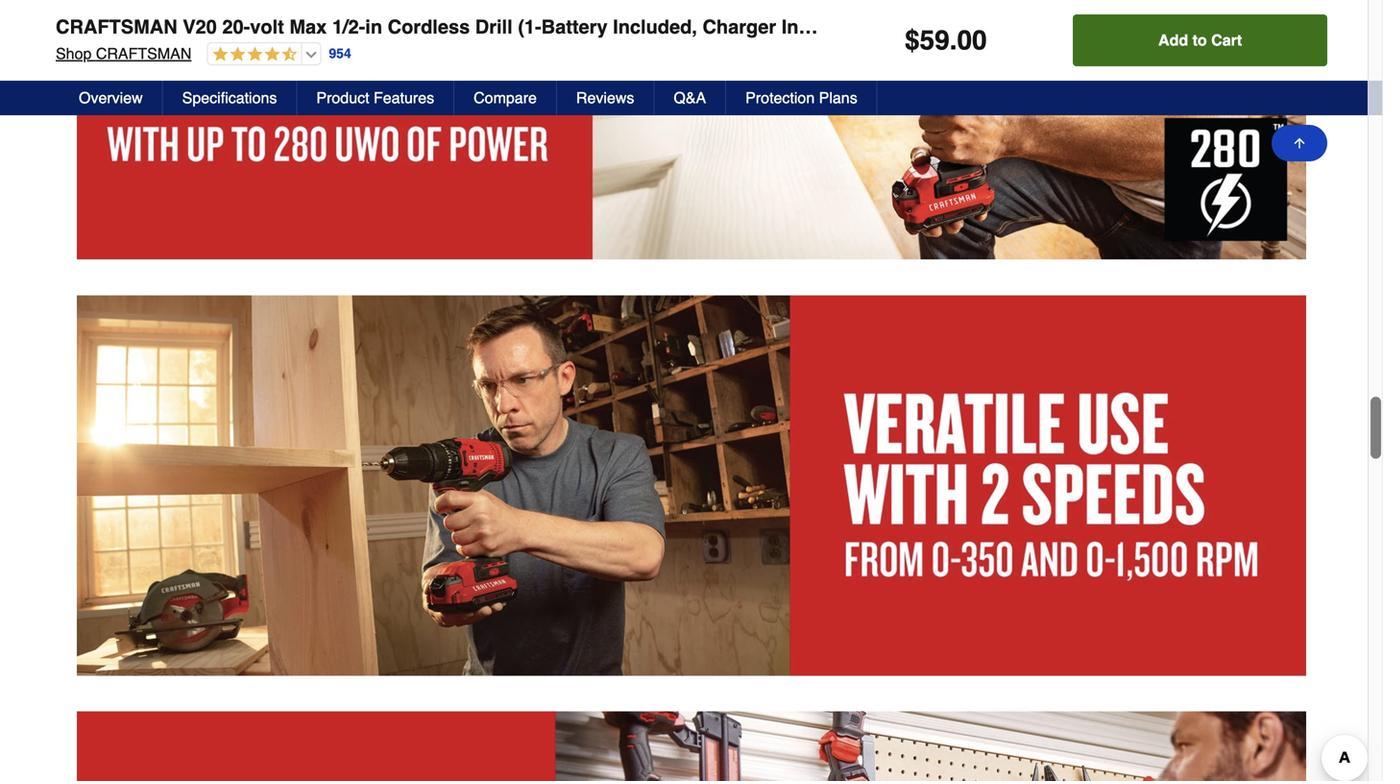 Task type: vqa. For each thing, say whether or not it's contained in the screenshot.
Add to Cart
yes



Task type: describe. For each thing, give the bounding box(es) containing it.
v20
[[183, 16, 217, 38]]

shop
[[56, 45, 92, 62]]

product features button
[[297, 81, 455, 115]]

.
[[950, 25, 957, 56]]

q&a button
[[655, 81, 726, 115]]

to
[[1193, 31, 1207, 49]]

drill
[[475, 16, 513, 38]]

charger
[[703, 16, 776, 38]]

overview button
[[60, 81, 163, 115]]

reviews
[[576, 89, 634, 107]]

4.5 stars image
[[208, 46, 297, 64]]

$
[[905, 25, 920, 56]]

included)
[[782, 16, 867, 38]]

1 vertical spatial craftsman
[[96, 45, 192, 62]]

cordless
[[388, 16, 470, 38]]

cart
[[1212, 31, 1242, 49]]

0 vertical spatial craftsman
[[56, 16, 177, 38]]

overview
[[79, 89, 143, 107]]

q&a
[[674, 89, 706, 107]]

add
[[1159, 31, 1188, 49]]

in
[[365, 16, 382, 38]]

compare button
[[455, 81, 557, 115]]

compare
[[474, 89, 537, 107]]

plans
[[819, 89, 858, 107]]

specifications
[[182, 89, 277, 107]]

59
[[920, 25, 950, 56]]

add to cart button
[[1073, 14, 1328, 66]]

954
[[329, 46, 351, 61]]

battery
[[541, 16, 608, 38]]

shop craftsman
[[56, 45, 192, 62]]



Task type: locate. For each thing, give the bounding box(es) containing it.
features
[[374, 89, 434, 107]]

00
[[957, 25, 987, 56]]

1/2-
[[332, 16, 365, 38]]

max
[[290, 16, 327, 38]]

(1-
[[518, 16, 541, 38]]

craftsman
[[56, 16, 177, 38], [96, 45, 192, 62]]

included,
[[613, 16, 697, 38]]

$ 59 . 00
[[905, 25, 987, 56]]

protection plans
[[746, 89, 858, 107]]

arrow up image
[[1292, 135, 1307, 151]]

craftsman up shop craftsman at the left of the page
[[56, 16, 177, 38]]

volt
[[250, 16, 284, 38]]

craftsman v20 20-volt max 1/2-in cordless drill (1-battery included, charger included)
[[56, 16, 867, 38]]

reviews button
[[557, 81, 655, 115]]

craftsman up overview button on the left top of the page
[[96, 45, 192, 62]]

add to cart
[[1159, 31, 1242, 49]]

protection
[[746, 89, 815, 107]]

product
[[316, 89, 369, 107]]

specifications button
[[163, 81, 297, 115]]

protection plans button
[[726, 81, 878, 115]]

product features
[[316, 89, 434, 107]]

20-
[[222, 16, 250, 38]]



